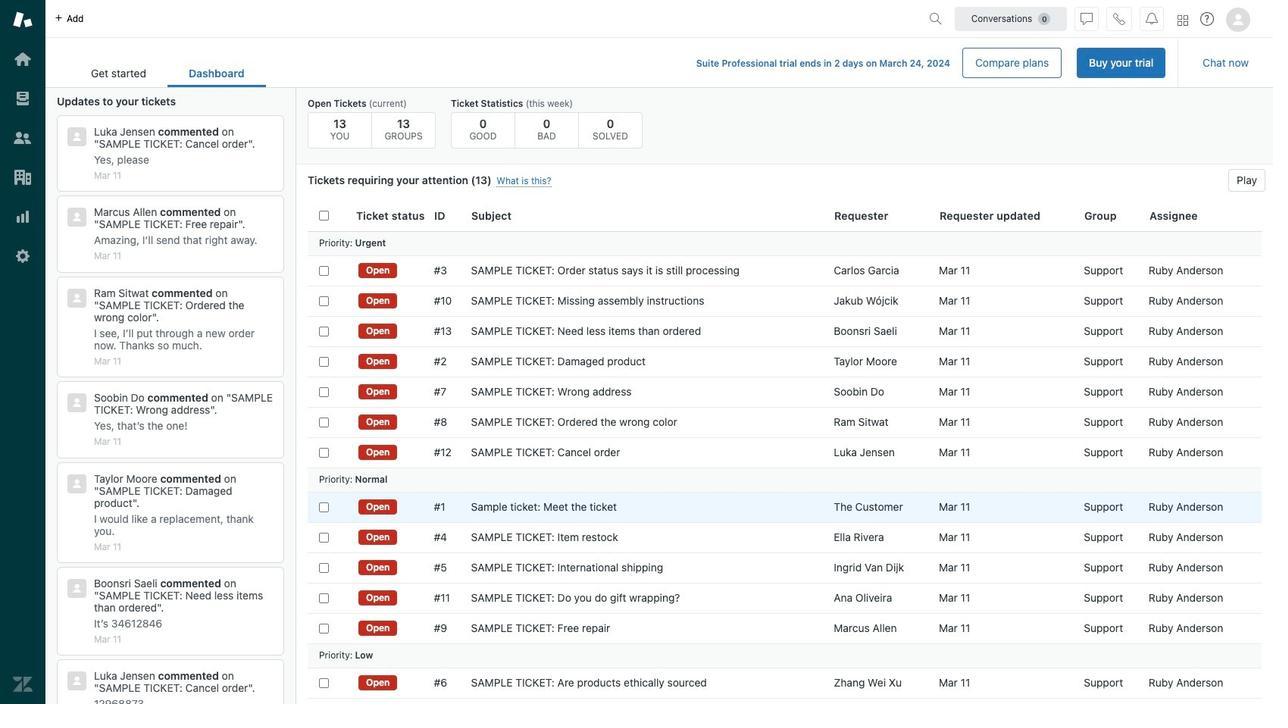 Task type: locate. For each thing, give the bounding box(es) containing it.
tab list
[[70, 59, 266, 87]]

customers image
[[13, 128, 33, 148]]

None checkbox
[[319, 266, 329, 276], [319, 296, 329, 306], [319, 326, 329, 336], [319, 448, 329, 457], [319, 502, 329, 512], [319, 593, 329, 603], [319, 623, 329, 633], [319, 266, 329, 276], [319, 296, 329, 306], [319, 326, 329, 336], [319, 448, 329, 457], [319, 502, 329, 512], [319, 593, 329, 603], [319, 623, 329, 633]]

tab
[[70, 59, 167, 87]]

None checkbox
[[319, 357, 329, 366], [319, 387, 329, 397], [319, 417, 329, 427], [319, 532, 329, 542], [319, 563, 329, 573], [319, 678, 329, 688], [319, 357, 329, 366], [319, 387, 329, 397], [319, 417, 329, 427], [319, 532, 329, 542], [319, 563, 329, 573], [319, 678, 329, 688]]

notifications image
[[1146, 13, 1158, 25]]

main element
[[0, 0, 45, 704]]

zendesk support image
[[13, 10, 33, 30]]

March 24, 2024 text field
[[880, 58, 951, 69]]

grid
[[296, 201, 1273, 704]]

zendesk image
[[13, 675, 33, 694]]



Task type: describe. For each thing, give the bounding box(es) containing it.
button displays agent's chat status as invisible. image
[[1081, 13, 1093, 25]]

organizations image
[[13, 168, 33, 187]]

get started image
[[13, 49, 33, 69]]

zendesk products image
[[1178, 15, 1189, 25]]

admin image
[[13, 246, 33, 266]]

Select All Tickets checkbox
[[319, 211, 329, 221]]

reporting image
[[13, 207, 33, 227]]

views image
[[13, 89, 33, 108]]

get help image
[[1201, 12, 1214, 26]]



